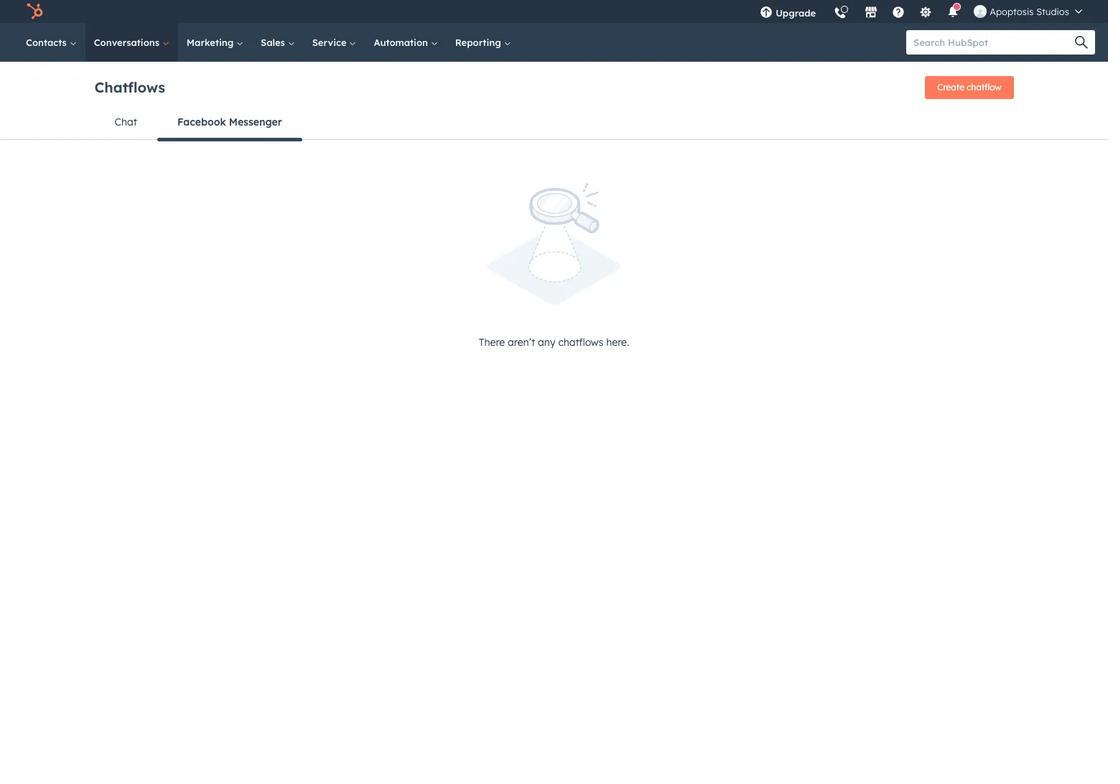 Task type: describe. For each thing, give the bounding box(es) containing it.
create chatflow button
[[925, 76, 1014, 99]]

chatflows banner
[[94, 72, 1014, 105]]

sales link
[[252, 23, 304, 62]]

help button
[[886, 0, 911, 23]]

reporting
[[455, 37, 504, 48]]

chat
[[115, 116, 137, 129]]

there
[[479, 336, 505, 349]]

marketplaces image
[[865, 6, 878, 19]]

notifications button
[[941, 0, 965, 23]]

notifications image
[[947, 6, 960, 19]]

create
[[937, 82, 964, 93]]

apoptosis studios
[[990, 6, 1069, 17]]

navigation containing chat
[[94, 105, 1014, 141]]

hubspot image
[[26, 3, 43, 20]]

automation link
[[365, 23, 446, 62]]

service link
[[304, 23, 365, 62]]

chatflow
[[967, 82, 1001, 93]]

sales
[[261, 37, 288, 48]]

upgrade image
[[760, 6, 773, 19]]

calling icon button
[[828, 1, 853, 22]]

any
[[538, 336, 555, 349]]

contacts
[[26, 37, 69, 48]]

there aren't any chatflows here.
[[479, 336, 629, 349]]

chatflows
[[94, 78, 165, 96]]

menu containing apoptosis studios
[[751, 0, 1091, 28]]

apoptosis
[[990, 6, 1034, 17]]

conversations link
[[85, 23, 178, 62]]

conversations
[[94, 37, 162, 48]]



Task type: vqa. For each thing, say whether or not it's contained in the screenshot.
the Marketing
yes



Task type: locate. For each thing, give the bounding box(es) containing it.
settings link
[[911, 0, 941, 23]]

chat button
[[94, 105, 157, 139]]

facebook messenger
[[177, 116, 282, 129]]

contacts link
[[17, 23, 85, 62]]

search image
[[1075, 36, 1088, 49]]

facebook
[[177, 116, 226, 129]]

marketing link
[[178, 23, 252, 62]]

reporting link
[[446, 23, 520, 62]]

hubspot link
[[17, 3, 54, 20]]

marketplaces button
[[856, 0, 886, 23]]

search button
[[1068, 30, 1095, 55]]

here.
[[606, 336, 629, 349]]

marketing
[[187, 37, 236, 48]]

settings image
[[919, 6, 932, 19]]

help image
[[892, 6, 905, 19]]

facebook messenger button
[[157, 105, 302, 141]]

upgrade
[[776, 7, 816, 19]]

apoptosis studios button
[[965, 0, 1091, 23]]

menu
[[751, 0, 1091, 28]]

navigation
[[94, 105, 1014, 141]]

Search HubSpot search field
[[906, 30, 1082, 55]]

automation
[[374, 37, 431, 48]]

messenger
[[229, 116, 282, 129]]

there aren't any chatflows here. alert
[[94, 183, 1014, 351]]

aren't
[[508, 336, 535, 349]]

calling icon image
[[834, 7, 847, 20]]

tara schultz image
[[974, 5, 987, 18]]

chatflows
[[558, 336, 603, 349]]

studios
[[1036, 6, 1069, 17]]

service
[[312, 37, 349, 48]]

create chatflow
[[937, 82, 1001, 93]]



